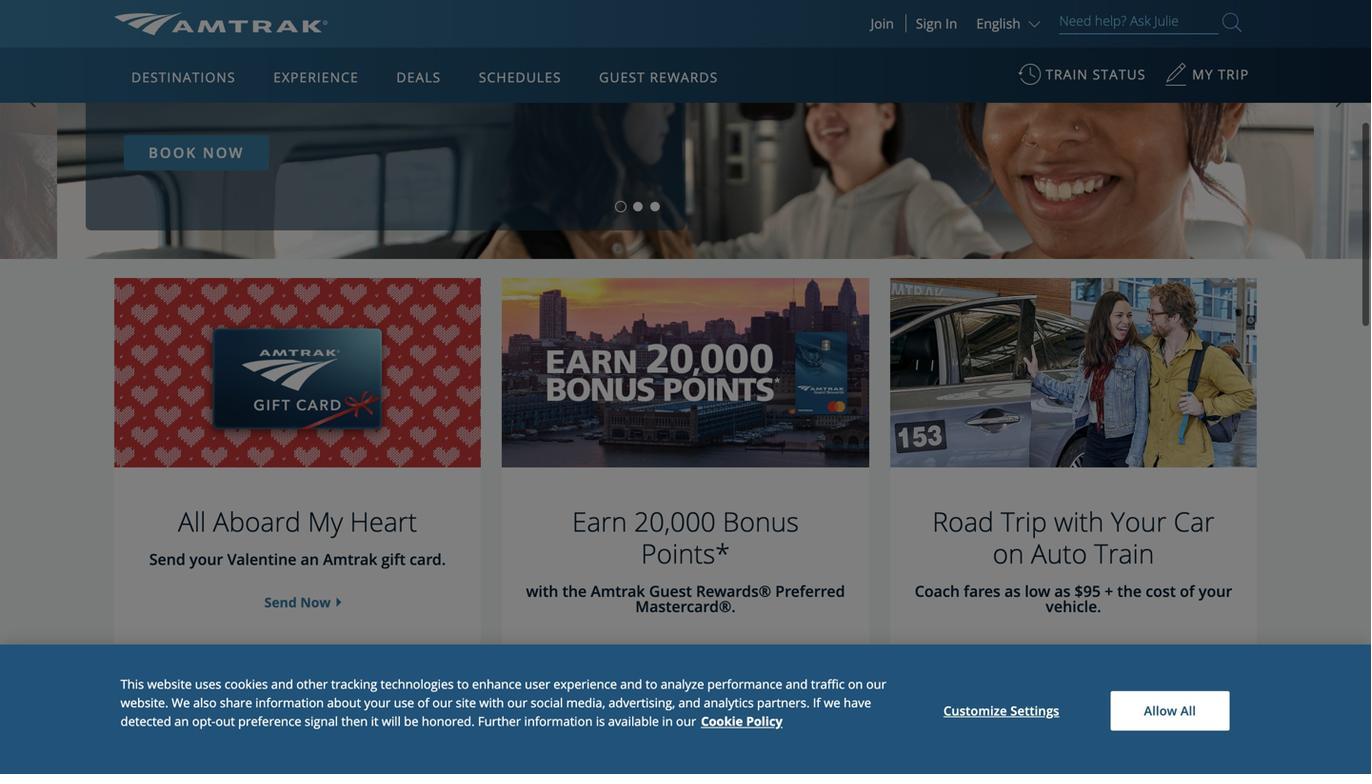 Task type: vqa. For each thing, say whether or not it's contained in the screenshot.
From field
no



Task type: locate. For each thing, give the bounding box(es) containing it.
available
[[608, 713, 659, 730]]

2 horizontal spatial your
[[1199, 581, 1232, 601]]

0 vertical spatial earn
[[572, 503, 627, 539]]

1 horizontal spatial to
[[457, 676, 469, 693]]

with inside road trip with your car on auto train
[[1054, 503, 1104, 539]]

20,000 up the then
[[311, 677, 385, 710]]

1 horizontal spatial 20,000
[[634, 503, 716, 539]]

on
[[993, 535, 1024, 571], [848, 676, 863, 693]]

1 horizontal spatial more
[[1077, 641, 1112, 659]]

also
[[193, 694, 217, 712]]

1 vertical spatial earn
[[252, 677, 305, 710]]

an
[[301, 549, 319, 570], [174, 713, 189, 730]]

1 horizontal spatial learn
[[1035, 641, 1074, 659]]

of right use
[[418, 694, 429, 712]]

an down we
[[174, 713, 189, 730]]

traffic
[[811, 676, 845, 693]]

slide 3 tab
[[650, 202, 660, 211]]

next image
[[1329, 70, 1358, 117]]

of right the cost
[[1180, 581, 1195, 601]]

send left valentine
[[149, 549, 186, 570]]

2 horizontal spatial more
[[1143, 697, 1190, 715]]

0 horizontal spatial preferred
[[252, 705, 361, 737]]

join button
[[859, 14, 906, 32]]

further
[[478, 713, 521, 730]]

0 vertical spatial of
[[1180, 581, 1195, 601]]

send left now
[[264, 593, 297, 611]]

technologies
[[381, 676, 454, 693]]

preferred
[[775, 581, 845, 601], [252, 705, 361, 737]]

cookies
[[225, 676, 268, 693]]

with inside this website uses cookies and other tracking technologies to enhance user experience and to analyze performance and traffic on our website. we also share information about your use of our site with our social media, advertising, and analytics partners. if we have detected an opt-out preference signal then it will be honored. further information is available in our
[[479, 694, 504, 712]]

20,000 for bonus
[[311, 677, 385, 710]]

learn up analyze
[[647, 641, 686, 659]]

0 horizontal spatial on
[[848, 676, 863, 693]]

amtrak up cookie
[[661, 677, 746, 710]]

to up the site
[[457, 676, 469, 693]]

earn 20,000 bonus points*
[[572, 503, 799, 571]]

0 horizontal spatial information
[[255, 694, 324, 712]]

your
[[189, 549, 223, 570], [1199, 581, 1232, 601], [364, 694, 391, 712]]

train
[[1046, 65, 1088, 83]]

guest right across
[[599, 68, 645, 86]]

more for points*
[[689, 641, 724, 659]]

1 horizontal spatial of
[[1180, 581, 1195, 601]]

mastercard®.
[[635, 596, 736, 617], [368, 705, 524, 737]]

0 vertical spatial all
[[178, 503, 206, 539]]

car
[[1174, 503, 1215, 539]]

0 vertical spatial preferred
[[775, 581, 845, 601]]

learn left allow
[[1086, 697, 1138, 715]]

learn more
[[647, 641, 724, 659], [1035, 641, 1112, 659], [1086, 697, 1190, 715]]

learn down vehicle.
[[1035, 641, 1074, 659]]

1 vertical spatial on
[[848, 676, 863, 693]]

0 vertical spatial send
[[149, 549, 186, 570]]

guest inside guest rewards popup button
[[599, 68, 645, 86]]

the right +
[[1117, 581, 1142, 601]]

customize settings button
[[942, 691, 1061, 731]]

points*
[[469, 677, 554, 710]]

application inside banner
[[185, 159, 642, 426]]

1 horizontal spatial an
[[301, 549, 319, 570]]

our up further
[[507, 694, 527, 712]]

0 horizontal spatial all
[[178, 503, 206, 539]]

our up have
[[866, 676, 886, 693]]

with inside earn 20,000 bonus points* with the amtrak guest rewards preferred mastercard®.
[[560, 677, 611, 710]]

1 vertical spatial an
[[174, 713, 189, 730]]

2 vertical spatial guest
[[752, 677, 820, 710]]

destinations
[[411, 58, 516, 84]]

to inside students 17 - 24 save 15% to top destinations across america.
[[355, 58, 372, 84]]

to up advertising,
[[646, 676, 657, 693]]

guest up policy
[[752, 677, 820, 710]]

learn more link for your
[[1035, 641, 1112, 659]]

1 vertical spatial your
[[1199, 581, 1232, 601]]

0 horizontal spatial mastercard®.
[[368, 705, 524, 737]]

opt-
[[192, 713, 216, 730]]

earn for earn 20,000 bonus points*
[[572, 503, 627, 539]]

to left top
[[355, 58, 372, 84]]

0 horizontal spatial 20,000
[[311, 677, 385, 710]]

earn left points* at the bottom of the page
[[572, 503, 627, 539]]

0 horizontal spatial an
[[174, 713, 189, 730]]

with up is
[[560, 677, 611, 710]]

and
[[271, 676, 293, 693], [620, 676, 642, 693], [786, 676, 808, 693], [678, 694, 701, 712]]

1 horizontal spatial send
[[264, 593, 297, 611]]

amtrak
[[323, 549, 377, 570], [591, 581, 645, 601], [661, 677, 746, 710]]

earn up preference
[[252, 677, 305, 710]]

1 horizontal spatial your
[[364, 694, 391, 712]]

1 horizontal spatial all
[[1181, 702, 1196, 719]]

an down the all aboard my heart
[[301, 549, 319, 570]]

1 vertical spatial mastercard®.
[[368, 705, 524, 737]]

and up partners.
[[786, 676, 808, 693]]

settings
[[1011, 702, 1059, 719]]

20,000 up with the amtrak guest rewards® preferred mastercard®.
[[634, 503, 716, 539]]

our up honored.
[[432, 694, 453, 712]]

learn for points*
[[647, 641, 686, 659]]

all right allow
[[1181, 702, 1196, 719]]

preferred right rewards®
[[775, 581, 845, 601]]

as right low
[[1054, 581, 1071, 601]]

with up user
[[526, 581, 558, 601]]

policy
[[746, 713, 783, 730]]

schedules
[[479, 68, 561, 86]]

slide 2 tab
[[633, 202, 643, 211]]

trip
[[1218, 65, 1249, 83]]

2 horizontal spatial the
[[1117, 581, 1142, 601]]

$95
[[1075, 581, 1101, 601]]

2 horizontal spatial to
[[646, 676, 657, 693]]

valentine
[[227, 549, 297, 570]]

earn inside earn 20,000 bonus points*
[[572, 503, 627, 539]]

Please enter your search item search field
[[1059, 10, 1219, 34]]

amtrak left gift
[[323, 549, 377, 570]]

aboard
[[213, 503, 301, 539]]

20,000 inside earn 20,000 bonus points* with the amtrak guest rewards preferred mastercard®.
[[311, 677, 385, 710]]

1 horizontal spatial guest
[[649, 581, 692, 601]]

website
[[147, 676, 192, 693]]

coach fares as low as $95 + the cost of your vehicle.
[[915, 581, 1232, 617]]

with
[[1054, 503, 1104, 539], [526, 581, 558, 601], [560, 677, 611, 710], [479, 694, 504, 712]]

1 horizontal spatial mastercard®.
[[635, 596, 736, 617]]

0 horizontal spatial earn
[[252, 677, 305, 710]]

with right trip on the bottom right
[[1054, 503, 1104, 539]]

banner containing join
[[0, 0, 1371, 440]]

this website uses cookies and other tracking technologies to enhance user experience and to analyze performance and traffic on our website. we also share information about your use of our site with our social media, advertising, and analytics partners. if we have detected an opt-out preference signal then it will be honored. further information is available in our
[[121, 676, 886, 730]]

your right the cost
[[1199, 581, 1232, 601]]

allow
[[1144, 702, 1177, 719]]

mastercard®. inside earn 20,000 bonus points* with the amtrak guest rewards preferred mastercard®.
[[368, 705, 524, 737]]

24
[[243, 58, 264, 84]]

the inside coach fares as low as $95 + the cost of your vehicle.
[[1117, 581, 1142, 601]]

new york city skyline image
[[502, 250, 869, 495]]

1 horizontal spatial as
[[1054, 581, 1071, 601]]

0 horizontal spatial send
[[149, 549, 186, 570]]

amtrak down points* at the bottom of the page
[[591, 581, 645, 601]]

1 vertical spatial send
[[264, 593, 297, 611]]

learn more link for points*
[[647, 641, 724, 659]]

and down analyze
[[678, 694, 701, 712]]

learn more link
[[647, 641, 724, 659], [1035, 641, 1112, 659], [1070, 687, 1206, 725]]

20,000 inside earn 20,000 bonus points*
[[634, 503, 716, 539]]

as left low
[[1005, 581, 1021, 601]]

information
[[255, 694, 324, 712], [524, 713, 593, 730]]

0 vertical spatial information
[[255, 694, 324, 712]]

amtrak image
[[114, 12, 328, 35]]

experience
[[273, 68, 359, 86]]

all left aboard
[[178, 503, 206, 539]]

preferred down "other" at the bottom
[[252, 705, 361, 737]]

0 vertical spatial 20,000
[[634, 503, 716, 539]]

my trip
[[1192, 65, 1249, 83]]

send for send your valentine an amtrak gift card.
[[149, 549, 186, 570]]

preference
[[238, 713, 301, 730]]

1 horizontal spatial information
[[524, 713, 593, 730]]

with the amtrak guest rewards® preferred mastercard®.
[[526, 581, 845, 617]]

the up available
[[617, 677, 655, 710]]

your up it
[[364, 694, 391, 712]]

2 vertical spatial your
[[364, 694, 391, 712]]

media,
[[566, 694, 605, 712]]

customize
[[944, 702, 1007, 719]]

0 horizontal spatial as
[[1005, 581, 1021, 601]]

1 horizontal spatial earn
[[572, 503, 627, 539]]

0 horizontal spatial rewards
[[650, 68, 718, 86]]

1 horizontal spatial amtrak
[[591, 581, 645, 601]]

1 vertical spatial of
[[418, 694, 429, 712]]

the up 'experience' at the left of the page
[[562, 581, 587, 601]]

2 horizontal spatial amtrak
[[661, 677, 746, 710]]

allow all
[[1144, 702, 1196, 719]]

2 horizontal spatial guest
[[752, 677, 820, 710]]

0 horizontal spatial your
[[189, 549, 223, 570]]

an inside this website uses cookies and other tracking technologies to enhance user experience and to analyze performance and traffic on our website. we also share information about your use of our site with our social media, advertising, and analytics partners. if we have detected an opt-out preference signal then it will be honored. further information is available in our
[[174, 713, 189, 730]]

0 horizontal spatial amtrak
[[323, 549, 377, 570]]

send your valentine an amtrak gift card.
[[149, 549, 446, 570]]

1 horizontal spatial on
[[993, 535, 1024, 571]]

our
[[866, 676, 886, 693], [432, 694, 453, 712], [507, 694, 527, 712], [676, 713, 696, 730]]

send now
[[264, 593, 331, 611]]

application
[[185, 159, 642, 426]]

guest inside earn 20,000 bonus points* with the amtrak guest rewards preferred mastercard®.
[[752, 677, 820, 710]]

0 horizontal spatial guest
[[599, 68, 645, 86]]

earn inside earn 20,000 bonus points* with the amtrak guest rewards preferred mastercard®.
[[252, 677, 305, 710]]

students
[[124, 58, 200, 84]]

send
[[149, 549, 186, 570], [264, 593, 297, 611]]

across
[[520, 58, 576, 84]]

0 horizontal spatial more
[[689, 641, 724, 659]]

more
[[689, 641, 724, 659], [1077, 641, 1112, 659], [1143, 697, 1190, 715]]

information up preference
[[255, 694, 324, 712]]

experience button
[[266, 50, 366, 104]]

0 horizontal spatial to
[[355, 58, 372, 84]]

15%
[[313, 58, 350, 84]]

information down social
[[524, 713, 593, 730]]

your left valentine
[[189, 549, 223, 570]]

to
[[355, 58, 372, 84], [457, 676, 469, 693], [646, 676, 657, 693]]

if
[[813, 694, 821, 712]]

trip
[[1001, 503, 1047, 539]]

analyze
[[661, 676, 704, 693]]

earn 20,000 bonus points* with the amtrak guest rewards preferred mastercard®.
[[252, 677, 924, 737]]

1 vertical spatial guest
[[649, 581, 692, 601]]

0 horizontal spatial learn
[[647, 641, 686, 659]]

0 vertical spatial on
[[993, 535, 1024, 571]]

1 vertical spatial preferred
[[252, 705, 361, 737]]

english button
[[976, 14, 1045, 32]]

1 vertical spatial all
[[1181, 702, 1196, 719]]

my
[[1192, 65, 1214, 83]]

previous image
[[14, 70, 42, 117]]

amtrak inside with the amtrak guest rewards® preferred mastercard®.
[[591, 581, 645, 601]]

banner
[[0, 0, 1371, 440]]

0 horizontal spatial the
[[562, 581, 587, 601]]

slide 1 tab
[[616, 202, 625, 211]]

0 vertical spatial rewards
[[650, 68, 718, 86]]

deals button
[[389, 50, 449, 104]]

0 vertical spatial guest
[[599, 68, 645, 86]]

guest down points* at the bottom of the page
[[649, 581, 692, 601]]

send now link
[[264, 593, 331, 611]]

1 horizontal spatial preferred
[[775, 581, 845, 601]]

tracking
[[331, 676, 377, 693]]

all
[[178, 503, 206, 539], [1181, 702, 1196, 719]]

earn for earn 20,000 bonus points* with the amtrak guest rewards preferred mastercard®.
[[252, 677, 305, 710]]

0 horizontal spatial of
[[418, 694, 429, 712]]

0 vertical spatial amtrak
[[323, 549, 377, 570]]

on up 'fares'
[[993, 535, 1024, 571]]

road trip with your car on auto train
[[932, 503, 1215, 571]]

on up have
[[848, 676, 863, 693]]

0 vertical spatial mastercard®.
[[635, 596, 736, 617]]

2 vertical spatial amtrak
[[661, 677, 746, 710]]

1 horizontal spatial rewards
[[826, 677, 924, 710]]

train status
[[1046, 65, 1146, 83]]

as
[[1005, 581, 1021, 601], [1054, 581, 1071, 601]]

be
[[404, 713, 419, 730]]

is
[[596, 713, 605, 730]]

your
[[1111, 503, 1167, 539]]

1 vertical spatial rewards
[[826, 677, 924, 710]]

1 vertical spatial amtrak
[[591, 581, 645, 601]]

with inside with the amtrak guest rewards® preferred mastercard®.
[[526, 581, 558, 601]]

1 vertical spatial 20,000
[[311, 677, 385, 710]]

of
[[1180, 581, 1195, 601], [418, 694, 429, 712]]

1 horizontal spatial the
[[617, 677, 655, 710]]

with down the "enhance"
[[479, 694, 504, 712]]



Task type: describe. For each thing, give the bounding box(es) containing it.
use
[[394, 694, 414, 712]]

experience
[[554, 676, 617, 693]]

english
[[976, 14, 1021, 32]]

auto
[[1031, 535, 1087, 571]]

gift
[[381, 549, 406, 570]]

and left "other" at the bottom
[[271, 676, 293, 693]]

detected
[[121, 713, 171, 730]]

have
[[844, 694, 871, 712]]

search icon image
[[1223, 9, 1242, 35]]

will
[[382, 713, 401, 730]]

now
[[203, 143, 244, 162]]

learn more for points*
[[647, 641, 724, 659]]

send for send now
[[264, 593, 297, 611]]

17
[[205, 58, 227, 84]]

in
[[945, 14, 957, 32]]

+
[[1105, 581, 1113, 601]]

train status link
[[1018, 56, 1146, 103]]

my
[[308, 503, 343, 539]]

uses
[[195, 676, 221, 693]]

regions map image
[[185, 159, 642, 426]]

status
[[1093, 65, 1146, 83]]

book now
[[149, 143, 244, 162]]

user
[[525, 676, 550, 693]]

it
[[371, 713, 379, 730]]

more for your
[[1077, 641, 1112, 659]]

preferred inside with the amtrak guest rewards® preferred mastercard®.
[[775, 581, 845, 601]]

then
[[341, 713, 368, 730]]

preferred inside earn 20,000 bonus points* with the amtrak guest rewards preferred mastercard®.
[[252, 705, 361, 737]]

20,000 for bonus
[[634, 503, 716, 539]]

mastercard®. inside with the amtrak guest rewards® preferred mastercard®.
[[635, 596, 736, 617]]

0 vertical spatial an
[[301, 549, 319, 570]]

schedules link
[[471, 48, 569, 103]]

this
[[121, 676, 144, 693]]

signal
[[305, 713, 338, 730]]

my trip button
[[1165, 56, 1249, 103]]

on inside road trip with your car on auto train
[[993, 535, 1024, 571]]

we
[[824, 694, 840, 712]]

students 17 - 24 save 15% to top destinations across america.
[[124, 58, 576, 108]]

1 vertical spatial information
[[524, 713, 593, 730]]

learn more for your
[[1035, 641, 1112, 659]]

enhance
[[472, 676, 522, 693]]

rewards inside earn 20,000 bonus points* with the amtrak guest rewards preferred mastercard®.
[[826, 677, 924, 710]]

in
[[662, 713, 673, 730]]

0 vertical spatial your
[[189, 549, 223, 570]]

top
[[377, 58, 406, 84]]

share
[[220, 694, 252, 712]]

bonus
[[723, 503, 799, 539]]

join
[[871, 14, 894, 32]]

coach
[[915, 581, 960, 601]]

fares
[[964, 581, 1001, 601]]

choose a slide to display tab list
[[0, 202, 664, 211]]

amtrak inside earn 20,000 bonus points* with the amtrak guest rewards preferred mastercard®.
[[661, 677, 746, 710]]

honored.
[[422, 713, 475, 730]]

our right in
[[676, 713, 696, 730]]

cookie policy link
[[701, 713, 783, 730]]

partners.
[[757, 694, 810, 712]]

your inside this website uses cookies and other tracking technologies to enhance user experience and to analyze performance and traffic on our website. we also share information about your use of our site with our social media, advertising, and analytics partners. if we have detected an opt-out preference signal then it will be honored. further information is available in our
[[364, 694, 391, 712]]

and up advertising,
[[620, 676, 642, 693]]

customize settings
[[944, 702, 1059, 719]]

sign in button
[[916, 14, 957, 32]]

sign
[[916, 14, 942, 32]]

destinations button
[[124, 50, 243, 104]]

allow all button
[[1111, 691, 1230, 731]]

america.
[[124, 81, 198, 108]]

your inside coach fares as low as $95 + the cost of your vehicle.
[[1199, 581, 1232, 601]]

advertising,
[[609, 694, 675, 712]]

2 horizontal spatial learn
[[1086, 697, 1138, 715]]

-
[[232, 58, 238, 84]]

bonus
[[391, 677, 463, 710]]

the inside with the amtrak guest rewards® preferred mastercard®.
[[562, 581, 587, 601]]

cookie policy
[[701, 713, 783, 730]]

vehicle.
[[1046, 596, 1101, 617]]

points*
[[641, 535, 730, 571]]

cost
[[1146, 581, 1176, 601]]

on inside this website uses cookies and other tracking technologies to enhance user experience and to analyze performance and traffic on our website. we also share information about your use of our site with our social media, advertising, and analytics partners. if we have detected an opt-out preference signal then it will be honored. further information is available in our
[[848, 676, 863, 693]]

of inside coach fares as low as $95 + the cost of your vehicle.
[[1180, 581, 1195, 601]]

train
[[1094, 535, 1154, 571]]

2 as from the left
[[1054, 581, 1071, 601]]

guest rewards button
[[592, 50, 726, 104]]

heart
[[350, 503, 417, 539]]

about
[[327, 694, 361, 712]]

social
[[531, 694, 563, 712]]

road
[[932, 503, 994, 539]]

analytics
[[704, 694, 754, 712]]

guest inside with the amtrak guest rewards® preferred mastercard®.
[[649, 581, 692, 601]]

performance
[[707, 676, 783, 693]]

website.
[[121, 694, 168, 712]]

deals
[[397, 68, 441, 86]]

other
[[296, 676, 328, 693]]

destinations
[[131, 68, 236, 86]]

of inside this website uses cookies and other tracking technologies to enhance user experience and to analyze performance and traffic on our website. we also share information about your use of our site with our social media, advertising, and analytics partners. if we have detected an opt-out preference signal then it will be honored. further information is available in our
[[418, 694, 429, 712]]

the inside earn 20,000 bonus points* with the amtrak guest rewards preferred mastercard®.
[[617, 677, 655, 710]]

amtrak guest rewards preferred mastercard image
[[143, 682, 190, 754]]

learn for your
[[1035, 641, 1074, 659]]

site
[[456, 694, 476, 712]]

rewards inside popup button
[[650, 68, 718, 86]]

amtrak valentines day gift card image
[[114, 251, 481, 495]]

book
[[149, 143, 197, 162]]

all aboard my heart
[[178, 503, 417, 539]]

rewards®
[[696, 581, 771, 601]]

guest rewards
[[599, 68, 718, 86]]

1 as from the left
[[1005, 581, 1021, 601]]

all inside button
[[1181, 702, 1196, 719]]

book now link
[[124, 135, 269, 170]]



